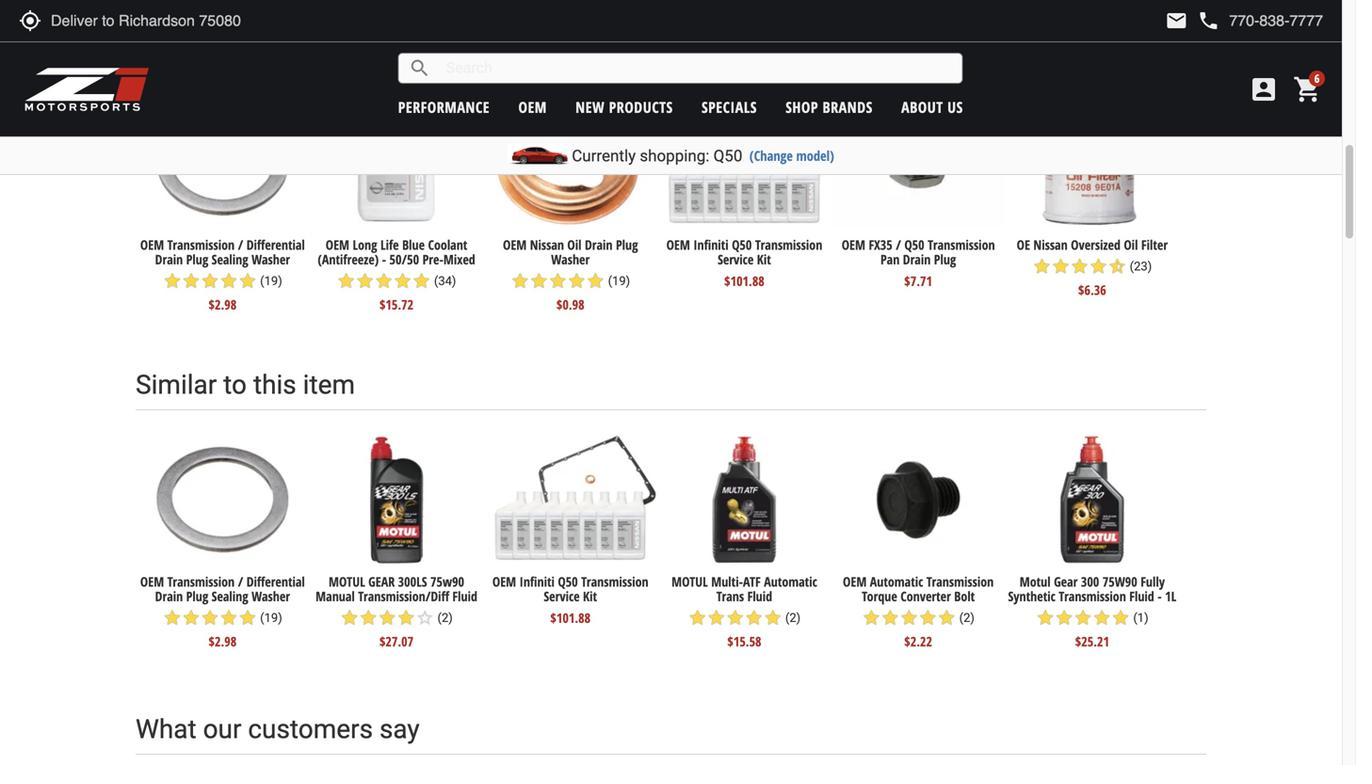 Task type: describe. For each thing, give the bounding box(es) containing it.
who
[[270, 32, 320, 64]]

0 horizontal spatial infiniti
[[520, 573, 555, 591]]

similar
[[136, 370, 217, 401]]

/ for star
[[238, 236, 243, 254]]

blue
[[402, 236, 425, 254]]

say
[[380, 714, 420, 746]]

our
[[203, 714, 242, 746]]

$25.21
[[1075, 633, 1109, 651]]

(19) inside oem nissan oil drain plug washer star star star star star (19) $0.98
[[608, 274, 630, 288]]

transmission inside oem fx35 / q50 transmission pan drain plug $7.71
[[928, 236, 995, 254]]

differential for 50/50
[[246, 236, 305, 254]]

(2) for oem automatic transmission torque converter bolt star star star star star (2) $2.22
[[959, 611, 975, 625]]

oem link
[[518, 97, 547, 117]]

long
[[353, 236, 377, 254]]

oem nissan oil drain plug washer star star star star star (19) $0.98
[[503, 236, 638, 313]]

brands
[[823, 97, 873, 117]]

...
[[709, 32, 730, 64]]

converter
[[901, 588, 951, 606]]

phone
[[1197, 9, 1220, 32]]

currently shopping: q50 (change model)
[[572, 146, 834, 165]]

oem inside oem fx35 / q50 transmission pan drain plug $7.71
[[842, 236, 866, 254]]

mail link
[[1165, 9, 1188, 32]]

(change model) link
[[750, 146, 834, 165]]

gear
[[1054, 573, 1078, 591]]

multi-
[[711, 573, 743, 591]]

star_border
[[416, 609, 434, 628]]

transmission inside motul gear 300 75w90 fully synthetic transmission fluid - 1l star star star star star (1) $25.21
[[1059, 588, 1126, 606]]

similar to this item
[[136, 370, 355, 401]]

differential for star
[[246, 573, 305, 591]]

(23)
[[1130, 259, 1152, 274]]

star_half
[[1108, 257, 1127, 276]]

new products
[[576, 97, 673, 117]]

motul gear 300ls 75w90 manual transmission/diff fluid star star star star star_border (2) $27.07
[[316, 573, 477, 651]]

products
[[609, 97, 673, 117]]

(change
[[750, 146, 793, 165]]

gear
[[368, 573, 395, 591]]

oem long life blue coolant (antifreeze) - 50/50 pre-mixed star star star star star (34) $15.72
[[318, 236, 475, 313]]

$27.07
[[380, 633, 414, 651]]

1 horizontal spatial kit
[[757, 250, 771, 268]]

shopping_cart link
[[1288, 74, 1323, 105]]

$0.98
[[557, 296, 584, 313]]

shop
[[786, 97, 819, 117]]

300ls
[[398, 573, 427, 591]]

new products link
[[576, 97, 673, 117]]

1 vertical spatial this
[[253, 370, 296, 401]]

1l
[[1165, 588, 1177, 606]]

300
[[1081, 573, 1099, 591]]

$2.98 for star
[[209, 633, 237, 651]]

specials
[[702, 97, 757, 117]]

$7.71
[[904, 272, 932, 290]]

performance link
[[398, 97, 490, 117]]

bolt
[[954, 588, 975, 606]]

bought
[[326, 32, 409, 64]]

(1)
[[1133, 611, 1149, 625]]

us
[[948, 97, 963, 117]]

$2.22
[[904, 633, 932, 651]]

about us
[[901, 97, 963, 117]]

(34)
[[434, 274, 456, 288]]

atf
[[743, 573, 761, 591]]

life
[[380, 236, 399, 254]]

synthetic
[[1008, 588, 1056, 606]]

mail
[[1165, 9, 1188, 32]]

purchased
[[579, 32, 703, 64]]

manual
[[316, 588, 355, 606]]

customers
[[248, 714, 373, 746]]

$6.36
[[1078, 281, 1106, 299]]

currently
[[572, 146, 636, 165]]

(19) for (2)
[[260, 611, 282, 625]]

1 horizontal spatial item
[[465, 32, 517, 64]]

/ for $101.88
[[238, 573, 243, 591]]

(2) for motul multi-atf automatic trans fluid star star star star star (2) $15.58
[[785, 611, 801, 625]]

automatic inside the motul multi-atf automatic trans fluid star star star star star (2) $15.58
[[764, 573, 817, 591]]

0 vertical spatial this
[[415, 32, 458, 64]]

mail phone
[[1165, 9, 1220, 32]]

$2.98 for 50/50
[[209, 296, 237, 313]]

coolant
[[428, 236, 467, 254]]

0 horizontal spatial service
[[544, 588, 580, 606]]

oem automatic transmission torque converter bolt star star star star star (2) $2.22
[[843, 573, 994, 651]]

plug inside oem nissan oil drain plug washer star star star star star (19) $0.98
[[616, 236, 638, 254]]

oe
[[1017, 236, 1030, 254]]

(antifreeze)
[[318, 250, 379, 268]]

oversized
[[1071, 236, 1121, 254]]

customers
[[136, 32, 264, 64]]

about
[[901, 97, 943, 117]]

oil inside oem nissan oil drain plug washer star star star star star (19) $0.98
[[567, 236, 582, 254]]

oem transmission / differential drain plug sealing washer star star star star star (19) $2.98 for star
[[140, 573, 305, 651]]

drain inside oem nissan oil drain plug washer star star star star star (19) $0.98
[[585, 236, 613, 254]]

motul multi-atf automatic trans fluid star star star star star (2) $15.58
[[672, 573, 817, 651]]

filter
[[1141, 236, 1168, 254]]



Task type: vqa. For each thing, say whether or not it's contained in the screenshot.
search
yes



Task type: locate. For each thing, give the bounding box(es) containing it.
shopping_cart
[[1293, 74, 1323, 105]]

2 nissan from the left
[[1034, 236, 1068, 254]]

drain inside oem fx35 / q50 transmission pan drain plug $7.71
[[903, 250, 931, 268]]

0 vertical spatial oem infiniti q50 transmission service kit $101.88
[[666, 236, 822, 290]]

1 vertical spatial $101.88
[[550, 609, 591, 627]]

oem transmission / differential drain plug sealing washer star star star star star (19) $2.98
[[140, 236, 305, 313], [140, 573, 305, 651]]

1 vertical spatial $2.98
[[209, 633, 237, 651]]

trans
[[717, 588, 744, 606]]

torque
[[862, 588, 897, 606]]

pan
[[881, 250, 900, 268]]

$101.88
[[724, 272, 765, 290], [550, 609, 591, 627]]

account_box
[[1249, 74, 1279, 105]]

item right to
[[303, 370, 355, 401]]

2 $2.98 from the top
[[209, 633, 237, 651]]

automatic
[[764, 573, 817, 591], [870, 573, 923, 591]]

2 automatic from the left
[[870, 573, 923, 591]]

1 horizontal spatial automatic
[[870, 573, 923, 591]]

$2.98 up to
[[209, 296, 237, 313]]

motul for star
[[672, 573, 708, 591]]

(2)
[[437, 611, 453, 625], [785, 611, 801, 625], [959, 611, 975, 625]]

2 oil from the left
[[1124, 236, 1138, 254]]

1 differential from the top
[[246, 236, 305, 254]]

1 horizontal spatial $101.88
[[724, 272, 765, 290]]

automatic inside oem automatic transmission torque converter bolt star star star star star (2) $2.22
[[870, 573, 923, 591]]

sealing for 50/50
[[212, 250, 248, 268]]

nissan
[[530, 236, 564, 254], [1034, 236, 1068, 254]]

1 horizontal spatial motul
[[672, 573, 708, 591]]

star
[[1033, 257, 1051, 276], [1051, 257, 1070, 276], [1070, 257, 1089, 276], [1089, 257, 1108, 276], [163, 272, 182, 290], [182, 272, 201, 290], [201, 272, 219, 290], [219, 272, 238, 290], [238, 272, 257, 290], [337, 272, 356, 290], [356, 272, 375, 290], [375, 272, 393, 290], [393, 272, 412, 290], [412, 272, 431, 290], [511, 272, 530, 290], [530, 272, 548, 290], [548, 272, 567, 290], [567, 272, 586, 290], [586, 272, 605, 290], [163, 609, 182, 628], [182, 609, 201, 628], [201, 609, 219, 628], [219, 609, 238, 628], [238, 609, 257, 628], [340, 609, 359, 628], [359, 609, 378, 628], [378, 609, 397, 628], [397, 609, 416, 628], [688, 609, 707, 628], [707, 609, 726, 628], [726, 609, 745, 628], [745, 609, 764, 628], [764, 609, 782, 628], [862, 609, 881, 628], [881, 609, 900, 628], [900, 609, 919, 628], [919, 609, 937, 628], [937, 609, 956, 628], [1036, 609, 1055, 628], [1055, 609, 1074, 628], [1074, 609, 1093, 628], [1093, 609, 1111, 628], [1111, 609, 1130, 628]]

0 vertical spatial $2.98
[[209, 296, 237, 313]]

nissan right oe
[[1034, 236, 1068, 254]]

fluid right trans
[[747, 588, 772, 606]]

0 horizontal spatial $101.88
[[550, 609, 591, 627]]

differential left the (antifreeze)
[[246, 236, 305, 254]]

1 vertical spatial item
[[303, 370, 355, 401]]

0 horizontal spatial (2)
[[437, 611, 453, 625]]

3 (2) from the left
[[959, 611, 975, 625]]

1 horizontal spatial fluid
[[747, 588, 772, 606]]

0 horizontal spatial automatic
[[764, 573, 817, 591]]

washer inside oem nissan oil drain plug washer star star star star star (19) $0.98
[[551, 250, 590, 268]]

fluid right 300ls
[[452, 588, 477, 606]]

-
[[382, 250, 386, 268], [1158, 588, 1162, 606]]

Search search field
[[431, 54, 962, 83]]

fluid inside 'motul gear 300ls 75w90 manual transmission/diff fluid star star star star star_border (2) $27.07'
[[452, 588, 477, 606]]

1 vertical spatial oem transmission / differential drain plug sealing washer star star star star star (19) $2.98
[[140, 573, 305, 651]]

washer for star
[[252, 250, 290, 268]]

1 oem transmission / differential drain plug sealing washer star star star star star (19) $2.98 from the top
[[140, 236, 305, 313]]

about us link
[[901, 97, 963, 117]]

automatic right atf
[[764, 573, 817, 591]]

transmission/diff
[[358, 588, 449, 606]]

2 horizontal spatial fluid
[[1129, 588, 1154, 606]]

model)
[[796, 146, 834, 165]]

1 motul from the left
[[329, 573, 365, 591]]

z1 motorsports logo image
[[24, 66, 150, 113]]

this right to
[[253, 370, 296, 401]]

1 horizontal spatial -
[[1158, 588, 1162, 606]]

1 horizontal spatial this
[[415, 32, 458, 64]]

new
[[576, 97, 605, 117]]

1 horizontal spatial nissan
[[1034, 236, 1068, 254]]

kit
[[757, 250, 771, 268], [583, 588, 597, 606]]

washer left manual
[[252, 588, 290, 606]]

0 horizontal spatial oil
[[567, 236, 582, 254]]

shop brands link
[[786, 97, 873, 117]]

washer left the (antifreeze)
[[252, 250, 290, 268]]

this up the performance link
[[415, 32, 458, 64]]

account_box link
[[1244, 74, 1284, 105]]

$15.72
[[380, 296, 414, 313]]

fluid inside the motul multi-atf automatic trans fluid star star star star star (2) $15.58
[[747, 588, 772, 606]]

oem transmission / differential drain plug sealing washer star star star star star (19) $2.98 for 50/50
[[140, 236, 305, 313]]

customers who bought this item also purchased ...
[[136, 32, 730, 64]]

shop brands
[[786, 97, 873, 117]]

(2) inside oem automatic transmission torque converter bolt star star star star star (2) $2.22
[[959, 611, 975, 625]]

motul left multi-
[[672, 573, 708, 591]]

infiniti down currently shopping: q50 (change model)
[[693, 236, 729, 254]]

0 vertical spatial item
[[465, 32, 517, 64]]

oil left filter
[[1124, 236, 1138, 254]]

1 horizontal spatial oil
[[1124, 236, 1138, 254]]

plug inside oem fx35 / q50 transmission pan drain plug $7.71
[[934, 250, 956, 268]]

motul for star_border
[[329, 573, 365, 591]]

transmission
[[167, 236, 235, 254], [755, 236, 822, 254], [928, 236, 995, 254], [167, 573, 235, 591], [581, 573, 649, 591], [927, 573, 994, 591], [1059, 588, 1126, 606]]

also
[[523, 32, 573, 64]]

1 (2) from the left
[[437, 611, 453, 625]]

oem fx35 / q50 transmission pan drain plug $7.71
[[842, 236, 995, 290]]

0 horizontal spatial motul
[[329, 573, 365, 591]]

1 nissan from the left
[[530, 236, 564, 254]]

transmission inside oem automatic transmission torque converter bolt star star star star star (2) $2.22
[[927, 573, 994, 591]]

/ inside oem fx35 / q50 transmission pan drain plug $7.71
[[896, 236, 901, 254]]

sealing for star
[[212, 588, 248, 606]]

nissan for washer
[[530, 236, 564, 254]]

1 vertical spatial -
[[1158, 588, 1162, 606]]

0 vertical spatial $101.88
[[724, 272, 765, 290]]

1 horizontal spatial oem infiniti q50 transmission service kit $101.88
[[666, 236, 822, 290]]

to
[[223, 370, 247, 401]]

shopping:
[[640, 146, 710, 165]]

1 sealing from the top
[[212, 250, 248, 268]]

motul inside the motul multi-atf automatic trans fluid star star star star star (2) $15.58
[[672, 573, 708, 591]]

nissan up $0.98 on the top
[[530, 236, 564, 254]]

1 vertical spatial sealing
[[212, 588, 248, 606]]

mixed
[[443, 250, 475, 268]]

oe nissan oversized oil filter star star star star star_half (23) $6.36
[[1017, 236, 1168, 299]]

infiniti right 75w90
[[520, 573, 555, 591]]

1 horizontal spatial service
[[718, 250, 754, 268]]

0 vertical spatial sealing
[[212, 250, 248, 268]]

fluid
[[452, 588, 477, 606], [747, 588, 772, 606], [1129, 588, 1154, 606]]

oil
[[567, 236, 582, 254], [1124, 236, 1138, 254]]

/
[[238, 236, 243, 254], [896, 236, 901, 254], [238, 573, 243, 591]]

oem
[[518, 97, 547, 117], [140, 236, 164, 254], [326, 236, 349, 254], [503, 236, 527, 254], [666, 236, 690, 254], [842, 236, 866, 254], [140, 573, 164, 591], [492, 573, 516, 591], [843, 573, 867, 591]]

washer up $0.98 on the top
[[551, 250, 590, 268]]

1 vertical spatial oem infiniti q50 transmission service kit $101.88
[[492, 573, 649, 627]]

1 oil from the left
[[567, 236, 582, 254]]

washer
[[252, 250, 290, 268], [551, 250, 590, 268], [252, 588, 290, 606]]

1 vertical spatial service
[[544, 588, 580, 606]]

0 horizontal spatial fluid
[[452, 588, 477, 606]]

(2) inside 'motul gear 300ls 75w90 manual transmission/diff fluid star star star star star_border (2) $27.07'
[[437, 611, 453, 625]]

washer for star_border
[[252, 588, 290, 606]]

fully
[[1141, 573, 1165, 591]]

0 horizontal spatial kit
[[583, 588, 597, 606]]

what
[[136, 714, 196, 746]]

differential left manual
[[246, 573, 305, 591]]

fx35
[[869, 236, 893, 254]]

$2.98 up our
[[209, 633, 237, 651]]

0 vertical spatial infiniti
[[693, 236, 729, 254]]

2 motul from the left
[[672, 573, 708, 591]]

motul
[[329, 573, 365, 591], [672, 573, 708, 591]]

2 sealing from the top
[[212, 588, 248, 606]]

fluid up the '(1)'
[[1129, 588, 1154, 606]]

0 vertical spatial oem transmission / differential drain plug sealing washer star star star star star (19) $2.98
[[140, 236, 305, 313]]

(19) for star
[[260, 274, 282, 288]]

1 vertical spatial infiniti
[[520, 573, 555, 591]]

search
[[408, 57, 431, 80]]

2 (2) from the left
[[785, 611, 801, 625]]

motul inside 'motul gear 300ls 75w90 manual transmission/diff fluid star star star star star_border (2) $27.07'
[[329, 573, 365, 591]]

- inside the oem long life blue coolant (antifreeze) - 50/50 pre-mixed star star star star star (34) $15.72
[[382, 250, 386, 268]]

1 vertical spatial differential
[[246, 573, 305, 591]]

0 horizontal spatial this
[[253, 370, 296, 401]]

- left 1l
[[1158, 588, 1162, 606]]

(2) inside the motul multi-atf automatic trans fluid star star star star star (2) $15.58
[[785, 611, 801, 625]]

my_location
[[19, 9, 41, 32]]

1 automatic from the left
[[764, 573, 817, 591]]

75w90
[[1103, 573, 1137, 591]]

differential
[[246, 236, 305, 254], [246, 573, 305, 591]]

fluid inside motul gear 300 75w90 fully synthetic transmission fluid - 1l star star star star star (1) $25.21
[[1129, 588, 1154, 606]]

nissan for star
[[1034, 236, 1068, 254]]

0 vertical spatial -
[[382, 250, 386, 268]]

plug
[[616, 236, 638, 254], [186, 250, 208, 268], [934, 250, 956, 268], [186, 588, 208, 606]]

- left 50/50
[[382, 250, 386, 268]]

specials link
[[702, 97, 757, 117]]

1 horizontal spatial infiniti
[[693, 236, 729, 254]]

- inside motul gear 300 75w90 fully synthetic transmission fluid - 1l star star star star star (1) $25.21
[[1158, 588, 1162, 606]]

0 horizontal spatial -
[[382, 250, 386, 268]]

$2.98
[[209, 296, 237, 313], [209, 633, 237, 651]]

infiniti
[[693, 236, 729, 254], [520, 573, 555, 591]]

phone link
[[1197, 9, 1323, 32]]

1 fluid from the left
[[452, 588, 477, 606]]

oem inside the oem long life blue coolant (antifreeze) - 50/50 pre-mixed star star star star star (34) $15.72
[[326, 236, 349, 254]]

50/50
[[389, 250, 419, 268]]

oem infiniti q50 transmission service kit $101.88
[[666, 236, 822, 290], [492, 573, 649, 627]]

75w90
[[430, 573, 464, 591]]

motul
[[1020, 573, 1051, 591]]

2 fluid from the left
[[747, 588, 772, 606]]

2 differential from the top
[[246, 573, 305, 591]]

oil inside oe nissan oversized oil filter star star star star star_half (23) $6.36
[[1124, 236, 1138, 254]]

motul gear 300 75w90 fully synthetic transmission fluid - 1l star star star star star (1) $25.21
[[1008, 573, 1177, 651]]

performance
[[398, 97, 490, 117]]

0 horizontal spatial nissan
[[530, 236, 564, 254]]

0 vertical spatial differential
[[246, 236, 305, 254]]

pre-
[[422, 250, 443, 268]]

motul left gear in the left bottom of the page
[[329, 573, 365, 591]]

2 oem transmission / differential drain plug sealing washer star star star star star (19) $2.98 from the top
[[140, 573, 305, 651]]

item
[[465, 32, 517, 64], [303, 370, 355, 401]]

0 horizontal spatial item
[[303, 370, 355, 401]]

oem inside oem nissan oil drain plug washer star star star star star (19) $0.98
[[503, 236, 527, 254]]

automatic up $2.22
[[870, 573, 923, 591]]

1 vertical spatial kit
[[583, 588, 597, 606]]

oil up $0.98 on the top
[[567, 236, 582, 254]]

1 $2.98 from the top
[[209, 296, 237, 313]]

item left also
[[465, 32, 517, 64]]

nissan inside oem nissan oil drain plug washer star star star star star (19) $0.98
[[530, 236, 564, 254]]

2 horizontal spatial (2)
[[959, 611, 975, 625]]

3 fluid from the left
[[1129, 588, 1154, 606]]

service
[[718, 250, 754, 268], [544, 588, 580, 606]]

oem inside oem automatic transmission torque converter bolt star star star star star (2) $2.22
[[843, 573, 867, 591]]

1 horizontal spatial (2)
[[785, 611, 801, 625]]

q50 inside oem fx35 / q50 transmission pan drain plug $7.71
[[904, 236, 925, 254]]

nissan inside oe nissan oversized oil filter star star star star star_half (23) $6.36
[[1034, 236, 1068, 254]]

0 horizontal spatial oem infiniti q50 transmission service kit $101.88
[[492, 573, 649, 627]]

what our customers say
[[136, 714, 420, 746]]

0 vertical spatial kit
[[757, 250, 771, 268]]

0 vertical spatial service
[[718, 250, 754, 268]]

$15.58
[[727, 633, 761, 651]]



